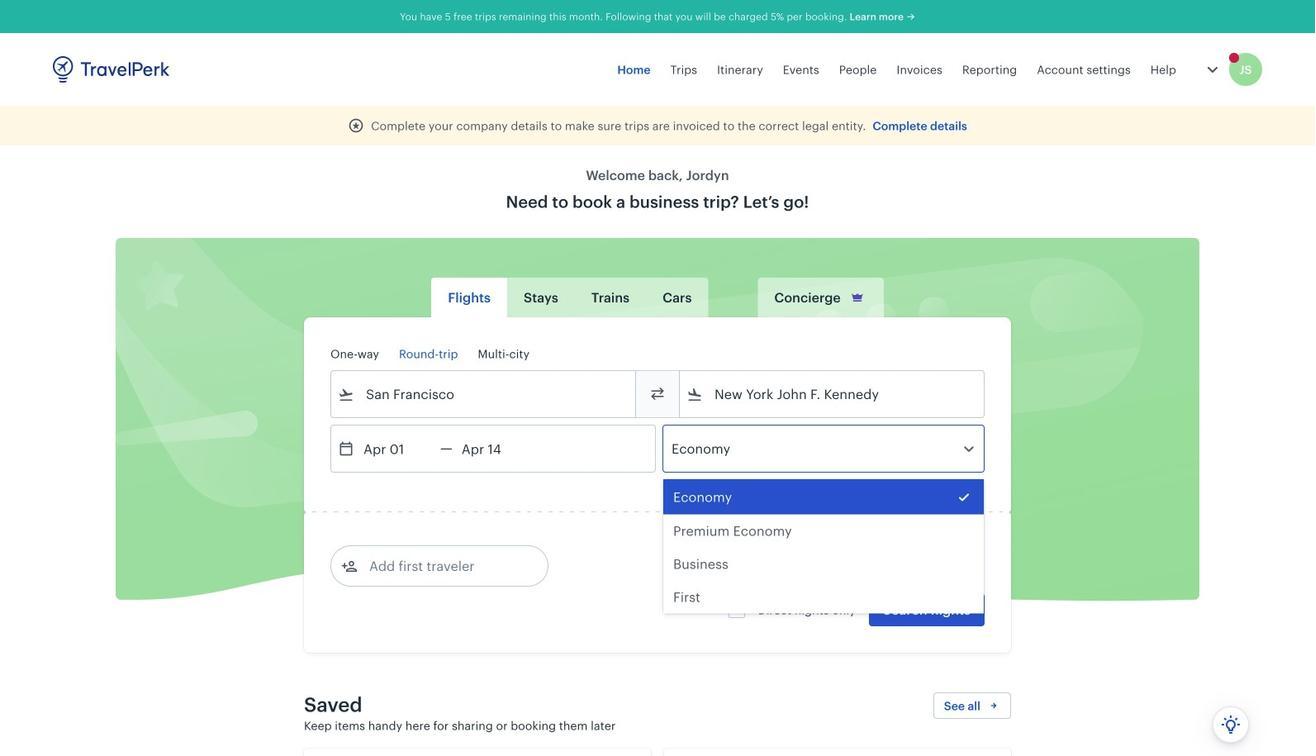 Task type: describe. For each thing, give the bounding box(es) containing it.
Depart text field
[[355, 426, 441, 472]]

From search field
[[355, 381, 614, 407]]



Task type: locate. For each thing, give the bounding box(es) containing it.
To search field
[[703, 381, 963, 407]]

Add first traveler search field
[[358, 553, 530, 579]]

Return text field
[[453, 426, 539, 472]]



